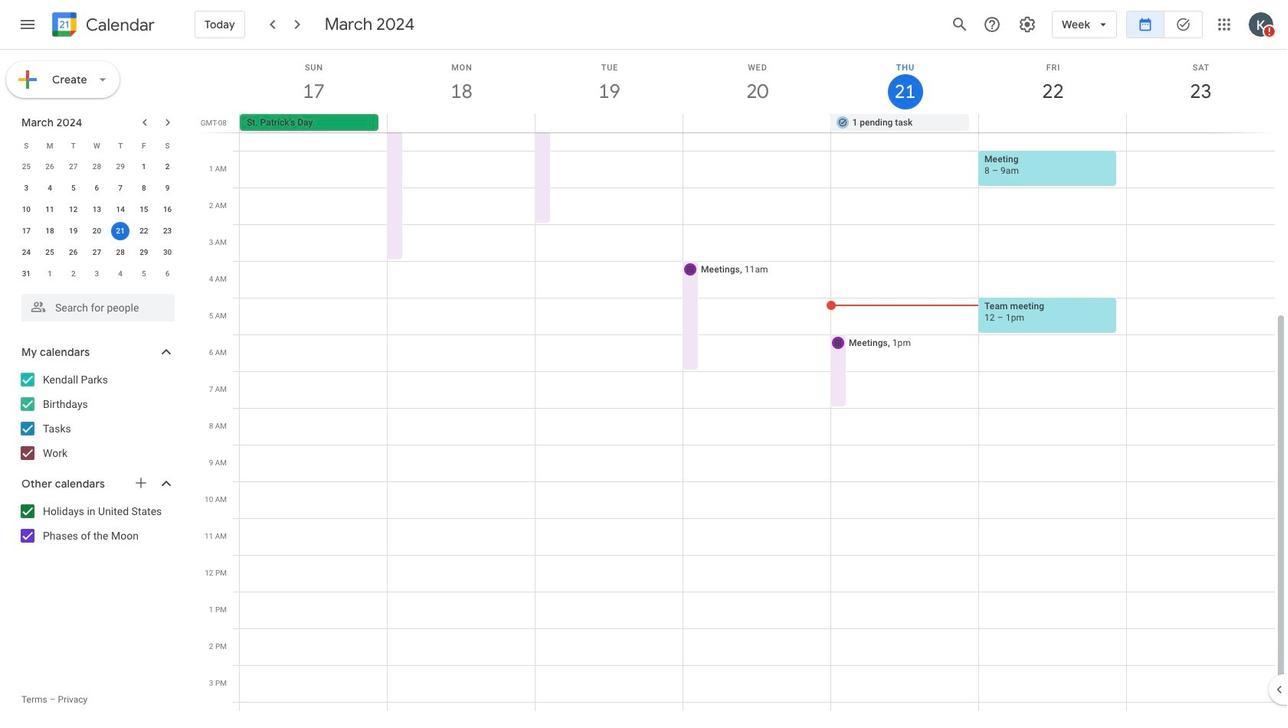 Task type: vqa. For each thing, say whether or not it's contained in the screenshot.
15 'element'
yes



Task type: locate. For each thing, give the bounding box(es) containing it.
main drawer image
[[18, 15, 37, 34]]

22 element
[[135, 222, 153, 241]]

27 element
[[88, 244, 106, 262]]

february 29 element
[[111, 158, 130, 176]]

23 element
[[158, 222, 177, 241]]

None search field
[[0, 288, 190, 322]]

grid
[[196, 50, 1287, 712]]

february 27 element
[[64, 158, 83, 176]]

row group
[[15, 156, 179, 285]]

row
[[233, 114, 1287, 133], [15, 135, 179, 156], [15, 156, 179, 178], [15, 178, 179, 199], [15, 199, 179, 221], [15, 221, 179, 242], [15, 242, 179, 264], [15, 264, 179, 285]]

heading inside calendar element
[[83, 16, 155, 34]]

other calendars list
[[3, 500, 190, 549]]

cell
[[388, 114, 535, 133], [535, 114, 683, 133], [683, 114, 831, 133], [979, 114, 1126, 133], [1126, 114, 1274, 133], [109, 221, 132, 242]]

4 element
[[41, 179, 59, 198]]

february 28 element
[[88, 158, 106, 176]]

5 element
[[64, 179, 83, 198]]

heading
[[83, 16, 155, 34]]

april 2 element
[[64, 265, 83, 284]]

31 element
[[17, 265, 36, 284]]

16 element
[[158, 201, 177, 219]]

14 element
[[111, 201, 130, 219]]

february 26 element
[[41, 158, 59, 176]]

february 25 element
[[17, 158, 36, 176]]

17 element
[[17, 222, 36, 241]]

11 element
[[41, 201, 59, 219]]

21, today element
[[111, 222, 130, 241]]

15 element
[[135, 201, 153, 219]]

29 element
[[135, 244, 153, 262]]

april 5 element
[[135, 265, 153, 284]]

settings menu image
[[1018, 15, 1037, 34]]

9 element
[[158, 179, 177, 198]]

25 element
[[41, 244, 59, 262]]

april 1 element
[[41, 265, 59, 284]]



Task type: describe. For each thing, give the bounding box(es) containing it.
6 element
[[88, 179, 106, 198]]

march 2024 grid
[[15, 135, 179, 285]]

10 element
[[17, 201, 36, 219]]

my calendars list
[[3, 368, 190, 466]]

28 element
[[111, 244, 130, 262]]

calendar element
[[49, 9, 155, 43]]

2 element
[[158, 158, 177, 176]]

Search for people text field
[[31, 294, 166, 322]]

12 element
[[64, 201, 83, 219]]

add other calendars image
[[133, 476, 149, 491]]

24 element
[[17, 244, 36, 262]]

3 element
[[17, 179, 36, 198]]

19 element
[[64, 222, 83, 241]]

april 4 element
[[111, 265, 130, 284]]

13 element
[[88, 201, 106, 219]]

april 3 element
[[88, 265, 106, 284]]

30 element
[[158, 244, 177, 262]]

cell inside march 2024 grid
[[109, 221, 132, 242]]

20 element
[[88, 222, 106, 241]]

april 6 element
[[158, 265, 177, 284]]

26 element
[[64, 244, 83, 262]]

18 element
[[41, 222, 59, 241]]

1 element
[[135, 158, 153, 176]]

8 element
[[135, 179, 153, 198]]

7 element
[[111, 179, 130, 198]]



